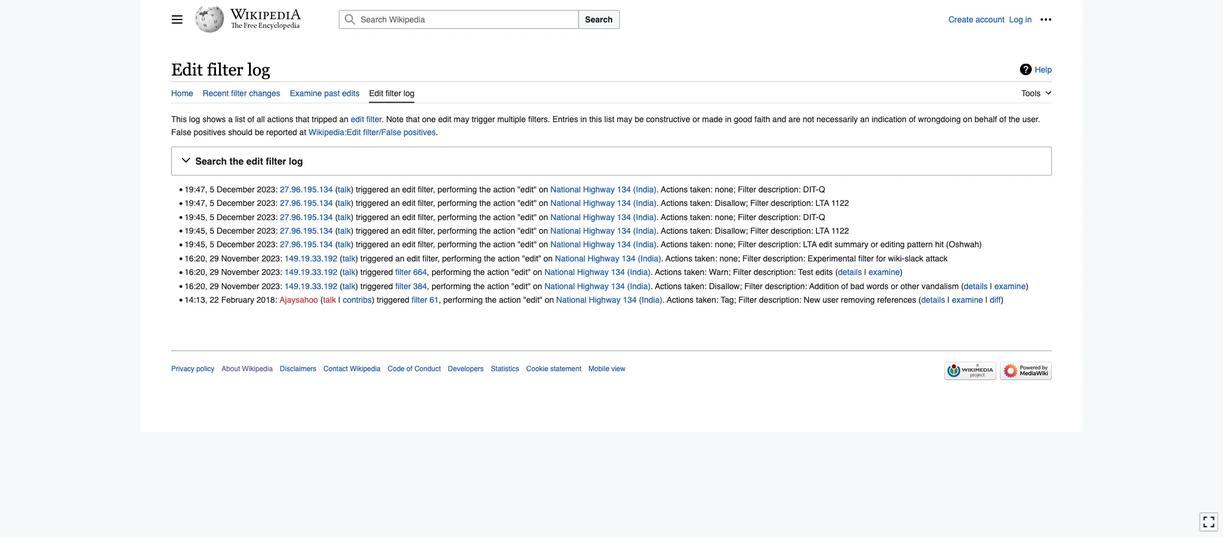 Task type: describe. For each thing, give the bounding box(es) containing it.
edit filter log main content
[[167, 53, 1057, 321]]

cookie
[[527, 365, 549, 373]]

filter 384 link
[[396, 281, 427, 291]]

privacy
[[171, 365, 195, 373]]

good
[[734, 114, 753, 124]]

recent filter changes link
[[203, 81, 281, 102]]

all
[[257, 114, 265, 124]]

0 vertical spatial examine
[[869, 268, 901, 277]]

1 29 from the top
[[210, 254, 219, 263]]

. inside . note that one edit may trigger multiple filters. entries in this list may be constructive or made in good faith and are not necessarily an indication of wrongdoing on behalf of the user. false positives should be reported at
[[382, 114, 384, 124]]

1 16:20, from the top
[[185, 254, 208, 263]]

3 149.19.33.192 from the top
[[285, 281, 338, 291]]

fullscreen image
[[1204, 517, 1216, 528]]

149.19.33.192 link for filter 664
[[285, 268, 338, 277]]

home link
[[171, 81, 193, 102]]

3 december from the top
[[217, 212, 255, 222]]

disclaimers
[[280, 365, 317, 373]]

home
[[171, 88, 193, 98]]

this
[[171, 114, 187, 124]]

2 1122 from the top
[[832, 226, 850, 236]]

cookie statement
[[527, 365, 582, 373]]

and
[[773, 114, 787, 124]]

ajaysahoo
[[280, 295, 318, 305]]

one
[[422, 114, 436, 124]]

view
[[612, 365, 626, 373]]

2 5 from the top
[[210, 198, 214, 208]]

removing
[[842, 295, 876, 305]]

wikipedia:edit
[[309, 127, 361, 137]]

pattern
[[908, 240, 933, 249]]

positives inside . note that one edit may trigger multiple filters. entries in this list may be constructive or made in good faith and are not necessarily an indication of wrongdoing on behalf of the user. false positives should be reported at
[[194, 127, 226, 137]]

0 horizontal spatial edit
[[171, 60, 203, 79]]

examine past edits
[[290, 88, 360, 98]]

false
[[171, 127, 192, 137]]

the inside . note that one edit may trigger multiple filters. entries in this list may be constructive or made in good faith and are not necessarily an indication of wrongdoing on behalf of the user. false positives should be reported at
[[1009, 114, 1021, 124]]

edits inside 19:47, 5 december 2023: 27.96.195.134 ( talk ) triggered an edit filter, performing the action "edit" on national highway 134 (india) . actions taken: none; filter description: dit-q 19:47, 5 december 2023: 27.96.195.134 ( talk ) triggered an edit filter, performing the action "edit" on national highway 134 (india) . actions taken: disallow; filter description: lta 1122 19:45, 5 december 2023: 27.96.195.134 ( talk ) triggered an edit filter, performing the action "edit" on national highway 134 (india) . actions taken: none; filter description: dit-q 19:45, 5 december 2023: 27.96.195.134 ( talk ) triggered an edit filter, performing the action "edit" on national highway 134 (india) . actions taken: disallow; filter description: lta 1122 19:45, 5 december 2023: 27.96.195.134 ( talk ) triggered an edit filter, performing the action "edit" on national highway 134 (india) . actions taken: none; filter description: lta edit summary or editing pattern hit (oshwah) 16:20, 29 november 2023: 149.19.33.192 ( talk ) triggered an edit filter, performing the action "edit" on national highway 134 (india) . actions taken: none; filter description: experimental filter for wiki-slack attack 16:20, 29 november 2023: 149.19.33.192 ( talk ) triggered filter 664 , performing the action "edit" on national highway 134 (india) . actions taken: warn; filter description: test edits ( details | examine ) 16:20, 29 november 2023: 149.19.33.192 ( talk ) triggered filter 384 , performing the action "edit" on national highway 134 (india) . actions taken: disallow; filter description: addition of bad words or other vandalism ( details | examine ) 14:13, 22 february 2018: ajaysahoo ( talk | contribs ) triggered filter 61 , performing the action "edit" on national highway 134 (india) . actions taken: tag; filter description: new user removing references ( details | examine | diff )
[[816, 268, 834, 277]]

about wikipedia
[[222, 365, 273, 373]]

2 vertical spatial disallow;
[[709, 281, 743, 291]]

1 vertical spatial edit
[[369, 88, 384, 98]]

1 vertical spatial disallow;
[[715, 226, 749, 236]]

3 27.96.195.134 from the top
[[280, 212, 333, 222]]

summary
[[835, 240, 869, 249]]

1 19:45, from the top
[[185, 212, 208, 222]]

recent filter changes
[[203, 88, 281, 98]]

behalf
[[975, 114, 998, 124]]

national highway 134 (india) link for 149.19.33.192 link associated with national highway 134 (india)
[[555, 254, 662, 263]]

2 november from the top
[[221, 268, 259, 277]]

developers
[[448, 365, 484, 373]]

that inside . note that one edit may trigger multiple filters. entries in this list may be constructive or made in good faith and are not necessarily an indication of wrongdoing on behalf of the user. false positives should be reported at
[[406, 114, 420, 124]]

editing
[[881, 240, 905, 249]]

the free encyclopedia image
[[231, 22, 300, 30]]

2 vertical spatial or
[[891, 281, 899, 291]]

this
[[590, 114, 602, 124]]

wikipedia for about wikipedia
[[242, 365, 273, 373]]

1 vertical spatial details
[[965, 281, 988, 291]]

log
[[1010, 15, 1024, 24]]

1 horizontal spatial details
[[922, 295, 946, 305]]

wikipedia for contact wikipedia
[[350, 365, 381, 373]]

powered by mediawiki image
[[1001, 362, 1053, 380]]

1 horizontal spatial or
[[871, 240, 879, 249]]

on inside . note that one edit may trigger multiple filters. entries in this list may be constructive or made in good faith and are not necessarily an indication of wrongdoing on behalf of the user. false positives should be reported at
[[964, 114, 973, 124]]

0 horizontal spatial edits
[[342, 88, 360, 98]]

filter 664 link
[[396, 268, 427, 277]]

filter/false
[[363, 127, 402, 137]]

5 27.96.195.134 link from the top
[[280, 240, 333, 249]]

1 149.19.33.192 from the top
[[285, 254, 338, 263]]

faith
[[755, 114, 771, 124]]

3 27.96.195.134 link from the top
[[280, 212, 333, 222]]

user
[[823, 295, 839, 305]]

test
[[799, 268, 814, 277]]

2 q from the top
[[819, 212, 826, 222]]

diff link
[[991, 295, 1002, 305]]

log up note
[[404, 88, 415, 98]]

note
[[386, 114, 404, 124]]

wikimedia foundation image
[[945, 362, 997, 380]]

not
[[803, 114, 815, 124]]

details link for . actions taken: tag; filter description: new user removing references (
[[922, 295, 946, 305]]

1 november from the top
[[221, 254, 259, 263]]

1 list from the left
[[235, 114, 245, 124]]

footer containing privacy policy
[[171, 351, 1053, 384]]

3 november from the top
[[221, 281, 259, 291]]

. note that one edit may trigger multiple filters. entries in this list may be constructive or made in good faith and are not necessarily an indication of wrongdoing on behalf of the user. false positives should be reported at
[[171, 114, 1041, 137]]

search the edit filter log button
[[181, 150, 1043, 173]]

other
[[901, 281, 920, 291]]

slack
[[905, 254, 924, 263]]

conduct
[[415, 365, 441, 373]]

examine link for . actions taken: warn; filter description: test edits (
[[869, 268, 901, 277]]

filter down "384"
[[412, 295, 428, 305]]

details link for . actions taken: warn; filter description: test edits (
[[839, 268, 863, 277]]

664
[[413, 268, 427, 277]]

1 27.96.195.134 link from the top
[[280, 185, 333, 194]]

2018:
[[257, 295, 277, 305]]

2 16:20, from the top
[[185, 268, 208, 277]]

references
[[878, 295, 917, 305]]

about
[[222, 365, 240, 373]]

for
[[877, 254, 886, 263]]

examine link for . actions taken: disallow; filter description: addition of bad words or other vandalism (
[[995, 281, 1026, 291]]

actions
[[267, 114, 294, 124]]

2 horizontal spatial examine
[[995, 281, 1026, 291]]

1 december from the top
[[217, 185, 255, 194]]

of right indication
[[910, 114, 916, 124]]

2 vertical spatial ,
[[439, 295, 441, 305]]

user.
[[1023, 114, 1041, 124]]

account
[[976, 15, 1005, 24]]

2 december from the top
[[217, 198, 255, 208]]

examine past edits link
[[290, 81, 360, 102]]

1 27.96.195.134 from the top
[[280, 185, 333, 194]]

2 vertical spatial examine
[[953, 295, 984, 305]]

ajaysahoo link
[[280, 295, 318, 305]]

edit filter log link
[[369, 81, 415, 103]]

examine
[[290, 88, 322, 98]]

an inside . note that one edit may trigger multiple filters. entries in this list may be constructive or made in good faith and are not necessarily an indication of wrongdoing on behalf of the user. false positives should be reported at
[[861, 114, 870, 124]]

cookie statement link
[[527, 365, 582, 373]]

149.19.33.192 link for filter 384
[[285, 281, 338, 291]]

0 vertical spatial lta
[[816, 198, 830, 208]]

shows
[[203, 114, 226, 124]]

1 5 from the top
[[210, 185, 214, 194]]

1 that from the left
[[296, 114, 310, 124]]

1 19:47, from the top
[[185, 185, 208, 194]]

3 19:45, from the top
[[185, 240, 208, 249]]

addition
[[810, 281, 840, 291]]

national highway 134 (india) link for 1st 27.96.195.134 link from the bottom of the edit filter log main content
[[551, 240, 657, 249]]

| down vandalism
[[948, 295, 950, 305]]

recent
[[203, 88, 229, 98]]

tripped
[[312, 114, 337, 124]]

2 27.96.195.134 from the top
[[280, 198, 333, 208]]

vandalism
[[922, 281, 960, 291]]

2 149.19.33.192 from the top
[[285, 268, 338, 277]]

or inside . note that one edit may trigger multiple filters. entries in this list may be constructive or made in good faith and are not necessarily an indication of wrongdoing on behalf of the user. false positives should be reported at
[[693, 114, 700, 124]]

149.19.33.192 link for national highway 134 (india)
[[285, 254, 338, 263]]

5 5 from the top
[[210, 240, 214, 249]]

code
[[388, 365, 405, 373]]

a
[[228, 114, 233, 124]]

| up bad
[[865, 268, 867, 277]]

19:47, 5 december 2023: 27.96.195.134 ( talk ) triggered an edit filter, performing the action "edit" on national highway 134 (india) . actions taken: none; filter description: dit-q 19:47, 5 december 2023: 27.96.195.134 ( talk ) triggered an edit filter, performing the action "edit" on national highway 134 (india) . actions taken: disallow; filter description: lta 1122 19:45, 5 december 2023: 27.96.195.134 ( talk ) triggered an edit filter, performing the action "edit" on national highway 134 (india) . actions taken: none; filter description: dit-q 19:45, 5 december 2023: 27.96.195.134 ( talk ) triggered an edit filter, performing the action "edit" on national highway 134 (india) . actions taken: disallow; filter description: lta 1122 19:45, 5 december 2023: 27.96.195.134 ( talk ) triggered an edit filter, performing the action "edit" on national highway 134 (india) . actions taken: none; filter description: lta edit summary or editing pattern hit (oshwah) 16:20, 29 november 2023: 149.19.33.192 ( talk ) triggered an edit filter, performing the action "edit" on national highway 134 (india) . actions taken: none; filter description: experimental filter for wiki-slack attack 16:20, 29 november 2023: 149.19.33.192 ( talk ) triggered filter 664 , performing the action "edit" on national highway 134 (india) . actions taken: warn; filter description: test edits ( details | examine ) 16:20, 29 november 2023: 149.19.33.192 ( talk ) triggered filter 384 , performing the action "edit" on national highway 134 (india) . actions taken: disallow; filter description: addition of bad words or other vandalism ( details | examine ) 14:13, 22 february 2018: ajaysahoo ( talk | contribs ) triggered filter 61 , performing the action "edit" on national highway 134 (india) . actions taken: tag; filter description: new user removing references ( details | examine | diff )
[[185, 185, 1029, 305]]

4 27.96.195.134 link from the top
[[280, 226, 333, 236]]

statistics
[[491, 365, 520, 373]]

statistics link
[[491, 365, 520, 373]]

contribs link
[[343, 295, 372, 305]]

5 december from the top
[[217, 240, 255, 249]]

national highway 134 (india) link for fifth 27.96.195.134 link from the bottom of the edit filter log main content
[[551, 185, 657, 194]]

changes
[[249, 88, 281, 98]]

statement
[[551, 365, 582, 373]]

create account log in
[[949, 15, 1033, 24]]

Search search field
[[325, 10, 949, 29]]

contact wikipedia link
[[324, 365, 381, 373]]



Task type: vqa. For each thing, say whether or not it's contained in the screenshot.


Task type: locate. For each thing, give the bounding box(es) containing it.
1 vertical spatial edit filter log
[[369, 88, 415, 98]]

contact wikipedia
[[324, 365, 381, 373]]

2 29 from the top
[[210, 268, 219, 277]]

2 vertical spatial 16:20,
[[185, 281, 208, 291]]

| up diff
[[991, 281, 993, 291]]

of inside footer
[[407, 365, 413, 373]]

1 vertical spatial examine link
[[995, 281, 1026, 291]]

3 149.19.33.192 link from the top
[[285, 281, 338, 291]]

0 vertical spatial 149.19.33.192 link
[[285, 254, 338, 263]]

national highway 134 (india) link
[[551, 185, 657, 194], [551, 198, 657, 208], [551, 212, 657, 222], [551, 226, 657, 236], [551, 240, 657, 249], [555, 254, 662, 263], [545, 268, 651, 277], [545, 281, 651, 291], [557, 295, 663, 305]]

149.19.33.192
[[285, 254, 338, 263], [285, 268, 338, 277], [285, 281, 338, 291]]

0 vertical spatial 19:45,
[[185, 212, 208, 222]]

may left trigger
[[454, 114, 470, 124]]

filter up recent
[[207, 60, 244, 79]]

edit inside . note that one edit may trigger multiple filters. entries in this list may be constructive or made in good faith and are not necessarily an indication of wrongdoing on behalf of the user. false positives should be reported at
[[438, 114, 452, 124]]

privacy policy link
[[171, 365, 215, 373]]

3 29 from the top
[[210, 281, 219, 291]]

2 that from the left
[[406, 114, 420, 124]]

of left the all
[[248, 114, 255, 124]]

examine link for . actions taken: tag; filter description: new user removing references (
[[953, 295, 984, 305]]

search inside button
[[586, 15, 613, 24]]

1 vertical spatial 149.19.33.192 link
[[285, 268, 338, 277]]

that up at
[[296, 114, 310, 124]]

27.96.195.134
[[280, 185, 333, 194], [280, 198, 333, 208], [280, 212, 333, 222], [280, 226, 333, 236], [280, 240, 333, 249]]

details link right vandalism
[[965, 281, 988, 291]]

details link for . actions taken: disallow; filter description: addition of bad words or other vandalism (
[[965, 281, 988, 291]]

2 vertical spatial lta
[[804, 240, 817, 249]]

list right a
[[235, 114, 245, 124]]

positives down 'shows'
[[194, 127, 226, 137]]

1 may from the left
[[454, 114, 470, 124]]

1 vertical spatial or
[[871, 240, 879, 249]]

talk
[[338, 185, 351, 194], [338, 198, 351, 208], [338, 212, 351, 222], [338, 226, 351, 236], [338, 240, 351, 249], [343, 254, 356, 263], [343, 268, 356, 277], [343, 281, 356, 291], [323, 295, 336, 305]]

are
[[789, 114, 801, 124]]

details link
[[839, 268, 863, 277], [965, 281, 988, 291], [922, 295, 946, 305]]

2 vertical spatial 19:45,
[[185, 240, 208, 249]]

or
[[693, 114, 700, 124], [871, 240, 879, 249], [891, 281, 899, 291]]

none;
[[715, 185, 736, 194], [715, 212, 736, 222], [715, 240, 736, 249], [720, 254, 741, 263]]

0 horizontal spatial details link
[[839, 268, 863, 277]]

create account link
[[949, 15, 1005, 24]]

bad
[[851, 281, 865, 291]]

2 vertical spatial details link
[[922, 295, 946, 305]]

2 149.19.33.192 link from the top
[[285, 268, 338, 277]]

2 vertical spatial details
[[922, 295, 946, 305]]

1 horizontal spatial edit filter log
[[369, 88, 415, 98]]

an
[[340, 114, 349, 124], [861, 114, 870, 124], [391, 185, 400, 194], [391, 198, 400, 208], [391, 212, 400, 222], [391, 226, 400, 236], [391, 240, 400, 249], [396, 254, 405, 263]]

2 wikipedia from the left
[[350, 365, 381, 373]]

1 horizontal spatial edits
[[816, 268, 834, 277]]

details
[[839, 268, 863, 277], [965, 281, 988, 291], [922, 295, 946, 305]]

wikipedia image
[[230, 9, 301, 19]]

experimental
[[808, 254, 857, 263]]

1 vertical spatial be
[[255, 127, 264, 137]]

0 horizontal spatial or
[[693, 114, 700, 124]]

1 q from the top
[[819, 185, 826, 194]]

0 vertical spatial 1122
[[832, 198, 850, 208]]

0 horizontal spatial examine link
[[869, 268, 901, 277]]

0 horizontal spatial details
[[839, 268, 863, 277]]

1 vertical spatial 19:47,
[[185, 198, 208, 208]]

1 vertical spatial q
[[819, 212, 826, 222]]

log in and more options image
[[1041, 14, 1053, 25]]

edit filter link
[[351, 114, 382, 124]]

1 horizontal spatial be
[[635, 114, 644, 124]]

1 vertical spatial ,
[[427, 281, 430, 291]]

filter up wikipedia:edit filter/false positives .
[[367, 114, 382, 124]]

at
[[300, 127, 306, 137]]

2 may from the left
[[617, 114, 633, 124]]

"edit"
[[518, 185, 537, 194], [518, 198, 537, 208], [518, 212, 537, 222], [518, 226, 537, 236], [518, 240, 537, 249], [522, 254, 542, 263], [512, 268, 531, 277], [512, 281, 531, 291], [524, 295, 543, 305]]

1 horizontal spatial edit
[[369, 88, 384, 98]]

2 dit- from the top
[[804, 212, 819, 222]]

the inside dropdown button
[[230, 156, 244, 167]]

0 horizontal spatial be
[[255, 127, 264, 137]]

filters.
[[528, 114, 551, 124]]

personal tools navigation
[[949, 10, 1056, 29]]

22
[[210, 295, 219, 305]]

examine link up diff
[[995, 281, 1026, 291]]

61
[[430, 295, 439, 305]]

trigger
[[472, 114, 495, 124]]

log inside dropdown button
[[289, 156, 303, 167]]

talk link
[[338, 185, 351, 194], [338, 198, 351, 208], [338, 212, 351, 222], [338, 226, 351, 236], [338, 240, 351, 249], [343, 254, 356, 263], [343, 268, 356, 277], [343, 281, 356, 291], [323, 295, 336, 305]]

examine link
[[869, 268, 901, 277], [995, 281, 1026, 291], [953, 295, 984, 305]]

made
[[703, 114, 723, 124]]

1 horizontal spatial in
[[726, 114, 732, 124]]

0 vertical spatial edit
[[171, 60, 203, 79]]

examine up diff
[[995, 281, 1026, 291]]

of
[[248, 114, 255, 124], [910, 114, 916, 124], [1000, 114, 1007, 124], [842, 281, 849, 291], [407, 365, 413, 373]]

edit filter log up recent
[[171, 60, 270, 79]]

attack
[[926, 254, 948, 263]]

16:20,
[[185, 254, 208, 263], [185, 268, 208, 277], [185, 281, 208, 291]]

149.19.33.192 link
[[285, 254, 338, 263], [285, 268, 338, 277], [285, 281, 338, 291]]

filter left for
[[859, 254, 874, 263]]

3 5 from the top
[[210, 212, 214, 222]]

1 horizontal spatial wikipedia
[[350, 365, 381, 373]]

1 vertical spatial edits
[[816, 268, 834, 277]]

examine down for
[[869, 268, 901, 277]]

edits right past
[[342, 88, 360, 98]]

examine left diff
[[953, 295, 984, 305]]

1 vertical spatial 19:45,
[[185, 226, 208, 236]]

1 vertical spatial examine
[[995, 281, 1026, 291]]

1 horizontal spatial details link
[[922, 295, 946, 305]]

1 vertical spatial 16:20,
[[185, 268, 208, 277]]

filter right recent
[[231, 88, 247, 98]]

tag;
[[721, 295, 737, 305]]

national highway 134 (india) link for second 27.96.195.134 link from the bottom of the edit filter log main content
[[551, 226, 657, 236]]

19:45,
[[185, 212, 208, 222], [185, 226, 208, 236], [185, 240, 208, 249]]

2 horizontal spatial or
[[891, 281, 899, 291]]

2 list from the left
[[605, 114, 615, 124]]

details link up bad
[[839, 268, 863, 277]]

examine link down for
[[869, 268, 901, 277]]

4 27.96.195.134 from the top
[[280, 226, 333, 236]]

details link down vandalism
[[922, 295, 946, 305]]

search button
[[578, 10, 620, 29]]

0 vertical spatial disallow;
[[715, 198, 749, 208]]

in inside personal tools navigation
[[1026, 15, 1033, 24]]

search for search the edit filter log
[[196, 156, 227, 167]]

of right behalf
[[1000, 114, 1007, 124]]

in
[[1026, 15, 1033, 24], [581, 114, 587, 124], [726, 114, 732, 124]]

2 vertical spatial november
[[221, 281, 259, 291]]

0 vertical spatial 19:47,
[[185, 185, 208, 194]]

list inside . note that one edit may trigger multiple filters. entries in this list may be constructive or made in good faith and are not necessarily an indication of wrongdoing on behalf of the user. false positives should be reported at
[[605, 114, 615, 124]]

0 vertical spatial or
[[693, 114, 700, 124]]

of left bad
[[842, 281, 849, 291]]

help
[[1036, 65, 1053, 74]]

(india)
[[634, 185, 657, 194], [634, 198, 657, 208], [634, 212, 657, 222], [634, 226, 657, 236], [634, 240, 657, 249], [638, 254, 662, 263], [628, 268, 651, 277], [628, 281, 651, 291], [639, 295, 663, 305]]

2 horizontal spatial examine link
[[995, 281, 1026, 291]]

that
[[296, 114, 310, 124], [406, 114, 420, 124]]

on
[[964, 114, 973, 124], [539, 185, 549, 194], [539, 198, 549, 208], [539, 212, 549, 222], [539, 226, 549, 236], [539, 240, 549, 249], [544, 254, 553, 263], [533, 268, 543, 277], [533, 281, 543, 291], [545, 295, 554, 305]]

log up changes
[[248, 60, 270, 79]]

or up references
[[891, 281, 899, 291]]

1 vertical spatial 149.19.33.192
[[285, 268, 338, 277]]

edit up home link
[[171, 60, 203, 79]]

filter up note
[[386, 88, 401, 98]]

0 horizontal spatial examine
[[869, 268, 901, 277]]

log right this
[[189, 114, 200, 124]]

national highway 134 (india) link for 3rd 27.96.195.134 link from the top of the edit filter log main content
[[551, 212, 657, 222]]

0 horizontal spatial in
[[581, 114, 587, 124]]

reported
[[266, 127, 297, 137]]

0 vertical spatial edits
[[342, 88, 360, 98]]

wikipedia right about
[[242, 365, 273, 373]]

search inside dropdown button
[[196, 156, 227, 167]]

in left good
[[726, 114, 732, 124]]

4 december from the top
[[217, 226, 255, 236]]

2 horizontal spatial details
[[965, 281, 988, 291]]

0 vertical spatial search
[[586, 15, 613, 24]]

0 vertical spatial examine link
[[869, 268, 901, 277]]

0 vertical spatial 16:20,
[[185, 254, 208, 263]]

1 wikipedia from the left
[[242, 365, 273, 373]]

0 horizontal spatial wikipedia
[[242, 365, 273, 373]]

search for search
[[586, 15, 613, 24]]

1 dit- from the top
[[804, 185, 819, 194]]

2 vertical spatial examine link
[[953, 295, 984, 305]]

new
[[804, 295, 821, 305]]

help link
[[1021, 64, 1053, 75]]

may right this
[[617, 114, 633, 124]]

1 149.19.33.192 link from the top
[[285, 254, 338, 263]]

list
[[235, 114, 245, 124], [605, 114, 615, 124]]

Search Wikipedia search field
[[339, 10, 579, 29]]

examine
[[869, 268, 901, 277], [995, 281, 1026, 291], [953, 295, 984, 305]]

0 vertical spatial 149.19.33.192
[[285, 254, 338, 263]]

1 vertical spatial search
[[196, 156, 227, 167]]

edit
[[171, 60, 203, 79], [369, 88, 384, 98]]

multiple
[[498, 114, 526, 124]]

1 vertical spatial lta
[[816, 226, 830, 236]]

of inside 19:47, 5 december 2023: 27.96.195.134 ( talk ) triggered an edit filter, performing the action "edit" on national highway 134 (india) . actions taken: none; filter description: dit-q 19:47, 5 december 2023: 27.96.195.134 ( talk ) triggered an edit filter, performing the action "edit" on national highway 134 (india) . actions taken: disallow; filter description: lta 1122 19:45, 5 december 2023: 27.96.195.134 ( talk ) triggered an edit filter, performing the action "edit" on national highway 134 (india) . actions taken: none; filter description: dit-q 19:45, 5 december 2023: 27.96.195.134 ( talk ) triggered an edit filter, performing the action "edit" on national highway 134 (india) . actions taken: disallow; filter description: lta 1122 19:45, 5 december 2023: 27.96.195.134 ( talk ) triggered an edit filter, performing the action "edit" on national highway 134 (india) . actions taken: none; filter description: lta edit summary or editing pattern hit (oshwah) 16:20, 29 november 2023: 149.19.33.192 ( talk ) triggered an edit filter, performing the action "edit" on national highway 134 (india) . actions taken: none; filter description: experimental filter for wiki-slack attack 16:20, 29 november 2023: 149.19.33.192 ( talk ) triggered filter 664 , performing the action "edit" on national highway 134 (india) . actions taken: warn; filter description: test edits ( details | examine ) 16:20, 29 november 2023: 149.19.33.192 ( talk ) triggered filter 384 , performing the action "edit" on national highway 134 (india) . actions taken: disallow; filter description: addition of bad words or other vandalism ( details | examine ) 14:13, 22 february 2018: ajaysahoo ( talk | contribs ) triggered filter 61 , performing the action "edit" on national highway 134 (india) . actions taken: tag; filter description: new user removing references ( details | examine | diff )
[[842, 281, 849, 291]]

national highway 134 (india) link for 2nd 27.96.195.134 link
[[551, 198, 657, 208]]

0 vertical spatial 29
[[210, 254, 219, 263]]

edits up addition
[[816, 268, 834, 277]]

past
[[324, 88, 340, 98]]

1 horizontal spatial examine link
[[953, 295, 984, 305]]

1 vertical spatial details link
[[965, 281, 988, 291]]

| left diff
[[986, 295, 988, 305]]

november
[[221, 254, 259, 263], [221, 268, 259, 277], [221, 281, 259, 291]]

0 vertical spatial edit filter log
[[171, 60, 270, 79]]

0 vertical spatial dit-
[[804, 185, 819, 194]]

in right the 'log' at the top right
[[1026, 15, 1033, 24]]

14:13,
[[185, 295, 208, 305]]

0 vertical spatial details link
[[839, 268, 863, 277]]

lta
[[816, 198, 830, 208], [816, 226, 830, 236], [804, 240, 817, 249]]

filter up filter 384 "link"
[[396, 268, 411, 277]]

wikipedia:edit filter/false positives .
[[309, 127, 438, 137]]

details down vandalism
[[922, 295, 946, 305]]

list right this
[[605, 114, 615, 124]]

5 27.96.195.134 from the top
[[280, 240, 333, 249]]

384
[[413, 281, 427, 291]]

developers link
[[448, 365, 484, 373]]

1122
[[832, 198, 850, 208], [832, 226, 850, 236]]

1 horizontal spatial search
[[586, 15, 613, 24]]

1 positives from the left
[[194, 127, 226, 137]]

1 horizontal spatial positives
[[404, 127, 436, 137]]

menu image
[[171, 14, 183, 25]]

that left one
[[406, 114, 420, 124]]

0 horizontal spatial list
[[235, 114, 245, 124]]

positives down one
[[404, 127, 436, 137]]

0 horizontal spatial search
[[196, 156, 227, 167]]

0 vertical spatial november
[[221, 254, 259, 263]]

in left this
[[581, 114, 587, 124]]

diff
[[991, 295, 1002, 305]]

filter down reported on the left
[[266, 156, 286, 167]]

or up for
[[871, 240, 879, 249]]

or left the made
[[693, 114, 700, 124]]

search the edit filter log
[[196, 156, 303, 167]]

1 vertical spatial 29
[[210, 268, 219, 277]]

log down at
[[289, 156, 303, 167]]

4 5 from the top
[[210, 226, 214, 236]]

1 1122 from the top
[[832, 198, 850, 208]]

1 horizontal spatial that
[[406, 114, 420, 124]]

wiki-
[[889, 254, 905, 263]]

1 horizontal spatial examine
[[953, 295, 984, 305]]

2 vertical spatial 149.19.33.192
[[285, 281, 338, 291]]

wikipedia right contact
[[350, 365, 381, 373]]

details up bad
[[839, 268, 863, 277]]

code of conduct
[[388, 365, 441, 373]]

filter
[[207, 60, 244, 79], [231, 88, 247, 98], [386, 88, 401, 98], [367, 114, 382, 124], [266, 156, 286, 167], [859, 254, 874, 263], [396, 268, 411, 277], [396, 281, 411, 291], [412, 295, 428, 305]]

0 vertical spatial details
[[839, 268, 863, 277]]

2 horizontal spatial in
[[1026, 15, 1033, 24]]

filter 61 link
[[412, 295, 439, 305]]

0 horizontal spatial that
[[296, 114, 310, 124]]

indication
[[872, 114, 907, 124]]

2 19:45, from the top
[[185, 226, 208, 236]]

0 vertical spatial q
[[819, 185, 826, 194]]

tools
[[1022, 88, 1041, 98]]

edit up edit filter link
[[369, 88, 384, 98]]

mobile view
[[589, 365, 626, 373]]

2 19:47, from the top
[[185, 198, 208, 208]]

2 horizontal spatial details link
[[965, 281, 988, 291]]

should
[[228, 127, 253, 137]]

be left the constructive at right
[[635, 114, 644, 124]]

filter inside dropdown button
[[266, 156, 286, 167]]

1 horizontal spatial list
[[605, 114, 615, 124]]

edit filter log up note
[[369, 88, 415, 98]]

0 vertical spatial ,
[[427, 268, 430, 277]]

examine link left diff
[[953, 295, 984, 305]]

29
[[210, 254, 219, 263], [210, 268, 219, 277], [210, 281, 219, 291]]

0 horizontal spatial positives
[[194, 127, 226, 137]]

necessarily
[[817, 114, 859, 124]]

this log shows a list of all actions that tripped an edit filter
[[171, 114, 382, 124]]

0 horizontal spatial may
[[454, 114, 470, 124]]

footer
[[171, 351, 1053, 384]]

details right vandalism
[[965, 281, 988, 291]]

2 27.96.195.134 link from the top
[[280, 198, 333, 208]]

of right code
[[407, 365, 413, 373]]

entries
[[553, 114, 579, 124]]

| left contribs
[[339, 295, 341, 305]]

1 vertical spatial november
[[221, 268, 259, 277]]

0 vertical spatial be
[[635, 114, 644, 124]]

(oshwah)
[[947, 240, 983, 249]]

1 horizontal spatial may
[[617, 114, 633, 124]]

filter down filter 664 link
[[396, 281, 411, 291]]

2 positives from the left
[[404, 127, 436, 137]]

positives
[[194, 127, 226, 137], [404, 127, 436, 137]]

2 vertical spatial 149.19.33.192 link
[[285, 281, 338, 291]]

edit inside dropdown button
[[246, 156, 263, 167]]

may
[[454, 114, 470, 124], [617, 114, 633, 124]]

0 horizontal spatial edit filter log
[[171, 60, 270, 79]]

contribs
[[343, 295, 372, 305]]

policy
[[197, 365, 215, 373]]

2 vertical spatial 29
[[210, 281, 219, 291]]

about wikipedia link
[[222, 365, 273, 373]]

1 vertical spatial 1122
[[832, 226, 850, 236]]

1 vertical spatial dit-
[[804, 212, 819, 222]]

3 16:20, from the top
[[185, 281, 208, 291]]

filter
[[738, 185, 757, 194], [751, 198, 769, 208], [738, 212, 757, 222], [751, 226, 769, 236], [738, 240, 757, 249], [743, 254, 761, 263], [734, 268, 752, 277], [745, 281, 763, 291], [739, 295, 757, 305]]

be down the all
[[255, 127, 264, 137]]



